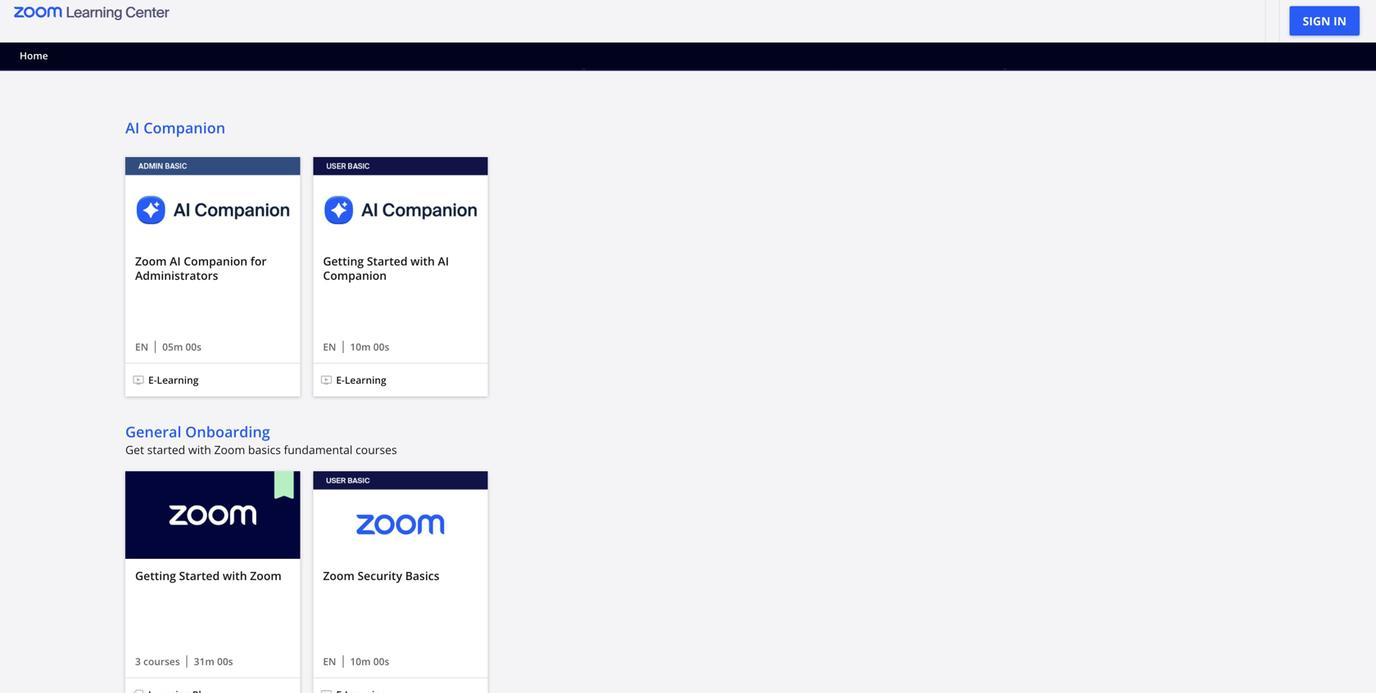 Task type: locate. For each thing, give the bounding box(es) containing it.
10m 00s
[[350, 340, 389, 354], [350, 655, 389, 669]]

started inside getting started with ai companion
[[367, 254, 408, 269]]

0 vertical spatial 10m
[[350, 340, 371, 354]]

zoom inside general onboarding get started with zoom basics fundamental courses
[[214, 442, 245, 458]]

0 vertical spatial getting
[[323, 254, 364, 269]]

1 horizontal spatial e-
[[336, 374, 345, 387]]

en
[[135, 340, 148, 354], [323, 340, 336, 354], [323, 655, 336, 669]]

0 horizontal spatial with
[[188, 442, 211, 458]]

2 vertical spatial with
[[223, 568, 247, 584]]

1 vertical spatial 10m
[[350, 655, 371, 669]]

list containing zoom ai companion for administrators
[[119, 157, 494, 397]]

general
[[125, 422, 181, 442]]

10m 00s for security
[[350, 655, 389, 669]]

0 horizontal spatial e-learning
[[148, 374, 199, 387]]

e- for companion
[[336, 374, 345, 387]]

ai inside zoom ai companion for administrators
[[170, 254, 181, 269]]

1 horizontal spatial e-learning
[[336, 374, 386, 387]]

getting started with ai companion link
[[323, 254, 478, 284]]

0 horizontal spatial learning
[[157, 374, 199, 387]]

sign in
[[1303, 13, 1347, 28]]

00s
[[185, 340, 201, 354], [373, 340, 389, 354], [217, 655, 233, 669], [373, 655, 389, 669]]

0 horizontal spatial started
[[179, 568, 220, 584]]

2 learning from the left
[[345, 374, 386, 387]]

e-learning
[[148, 374, 199, 387], [336, 374, 386, 387]]

10m
[[350, 340, 371, 354], [350, 655, 371, 669]]

0 vertical spatial started
[[367, 254, 408, 269]]

1 horizontal spatial with
[[223, 568, 247, 584]]

with
[[411, 254, 435, 269], [188, 442, 211, 458], [223, 568, 247, 584]]

1 vertical spatial list
[[119, 472, 494, 694]]

learning for administrators
[[157, 374, 199, 387]]

home link
[[20, 46, 48, 66]]

0 vertical spatial with
[[411, 254, 435, 269]]

companion
[[143, 118, 225, 138], [184, 254, 248, 269], [323, 268, 387, 284]]

1 vertical spatial with
[[188, 442, 211, 458]]

2 e-learning from the left
[[336, 374, 386, 387]]

00s for ai
[[373, 340, 389, 354]]

general onboarding get started with zoom basics fundamental courses
[[125, 422, 397, 458]]

list
[[119, 157, 494, 397], [119, 472, 494, 694]]

00s for zoom
[[217, 655, 233, 669]]

1 horizontal spatial learning
[[345, 374, 386, 387]]

with inside getting started with ai companion
[[411, 254, 435, 269]]

ai
[[125, 118, 140, 138], [170, 254, 181, 269], [438, 254, 449, 269]]

2 list from the top
[[119, 472, 494, 694]]

0 vertical spatial 10m 00s
[[350, 340, 389, 354]]

courses right '3'
[[143, 655, 180, 669]]

1 vertical spatial 10m 00s
[[350, 655, 389, 669]]

ai companion link
[[125, 118, 225, 138]]

1 vertical spatial started
[[179, 568, 220, 584]]

1 list from the top
[[119, 157, 494, 397]]

1 learning from the left
[[157, 374, 199, 387]]

e- up 'fundamental'
[[336, 374, 345, 387]]

1 e-learning from the left
[[148, 374, 199, 387]]

2 horizontal spatial with
[[411, 254, 435, 269]]

sign in button
[[1290, 6, 1360, 36]]

getting started with zoom
[[135, 568, 282, 584]]

2 10m from the top
[[350, 655, 371, 669]]

basics
[[248, 442, 281, 458]]

zoom ai companion for administrators
[[135, 254, 267, 284]]

0 horizontal spatial getting
[[135, 568, 176, 584]]

2 horizontal spatial ai
[[438, 254, 449, 269]]

go to zoom learning center homepage image
[[14, 7, 170, 21]]

courses inside list
[[143, 655, 180, 669]]

e-
[[148, 374, 157, 387], [336, 374, 345, 387]]

05m
[[162, 340, 183, 354]]

getting
[[323, 254, 364, 269], [135, 568, 176, 584]]

zoom security basics
[[323, 568, 439, 584]]

1 vertical spatial getting
[[135, 568, 176, 584]]

companion inside zoom ai companion for administrators
[[184, 254, 248, 269]]

learning
[[157, 374, 199, 387], [345, 374, 386, 387]]

1 10m 00s from the top
[[350, 340, 389, 354]]

1 horizontal spatial ai
[[170, 254, 181, 269]]

ai companion
[[125, 118, 225, 138]]

0 vertical spatial courses
[[356, 442, 397, 458]]

1 horizontal spatial getting
[[323, 254, 364, 269]]

1 e- from the left
[[148, 374, 157, 387]]

sign
[[1303, 13, 1331, 28]]

courses
[[356, 442, 397, 458], [143, 655, 180, 669]]

0 horizontal spatial courses
[[143, 655, 180, 669]]

1 horizontal spatial courses
[[356, 442, 397, 458]]

3 courses
[[135, 655, 180, 669]]

1 10m from the top
[[350, 340, 371, 354]]

e-learning for administrators
[[148, 374, 199, 387]]

getting inside getting started with ai companion
[[323, 254, 364, 269]]

e- up general
[[148, 374, 157, 387]]

general onboarding link
[[125, 422, 397, 442]]

0 horizontal spatial e-
[[148, 374, 157, 387]]

for
[[250, 254, 267, 269]]

1 horizontal spatial started
[[367, 254, 408, 269]]

2 10m 00s from the top
[[350, 655, 389, 669]]

courses right 'fundamental'
[[356, 442, 397, 458]]

1 vertical spatial courses
[[143, 655, 180, 669]]

10m for zoom
[[350, 655, 371, 669]]

00s for for
[[185, 340, 201, 354]]

started
[[367, 254, 408, 269], [179, 568, 220, 584]]

0 horizontal spatial ai
[[125, 118, 140, 138]]

0 vertical spatial list
[[119, 157, 494, 397]]

2 e- from the left
[[336, 374, 345, 387]]

get
[[125, 442, 144, 458]]

zoom
[[135, 254, 167, 269], [214, 442, 245, 458], [250, 568, 282, 584], [323, 568, 355, 584]]



Task type: describe. For each thing, give the bounding box(es) containing it.
with for zoom
[[223, 568, 247, 584]]

05m 00s
[[162, 340, 201, 354]]

zoom inside zoom ai companion for administrators
[[135, 254, 167, 269]]

courses inside general onboarding get started with zoom basics fundamental courses
[[356, 442, 397, 458]]

e- for administrators
[[148, 374, 157, 387]]

3
[[135, 655, 141, 669]]

ai inside getting started with ai companion
[[438, 254, 449, 269]]

onboarding
[[185, 422, 270, 442]]

zoom ai companion for administrators link
[[135, 254, 290, 284]]

en for administrators
[[135, 340, 148, 354]]

started
[[147, 442, 185, 458]]

learning for companion
[[345, 374, 386, 387]]

companion inside getting started with ai companion
[[323, 268, 387, 284]]

10m for getting
[[350, 340, 371, 354]]

getting for getting started with zoom
[[135, 568, 176, 584]]

list containing getting started with zoom
[[119, 472, 494, 694]]

in
[[1334, 13, 1347, 28]]

31m 00s
[[194, 655, 233, 669]]

10m 00s for started
[[350, 340, 389, 354]]

getting started with ai companion
[[323, 254, 449, 284]]

with for ai
[[411, 254, 435, 269]]

e-learning for companion
[[336, 374, 386, 387]]

with inside general onboarding get started with zoom basics fundamental courses
[[188, 442, 211, 458]]

getting started with zoom link
[[135, 568, 290, 584]]

started for zoom
[[179, 568, 220, 584]]

en for companion
[[323, 340, 336, 354]]

getting for getting started with ai companion
[[323, 254, 364, 269]]

administrators
[[135, 268, 218, 284]]

home
[[20, 49, 48, 62]]

security
[[358, 568, 402, 584]]

basics
[[405, 568, 439, 584]]

zoom security basics link
[[323, 568, 478, 584]]

fundamental
[[284, 442, 353, 458]]

31m
[[194, 655, 214, 669]]

started for ai
[[367, 254, 408, 269]]



